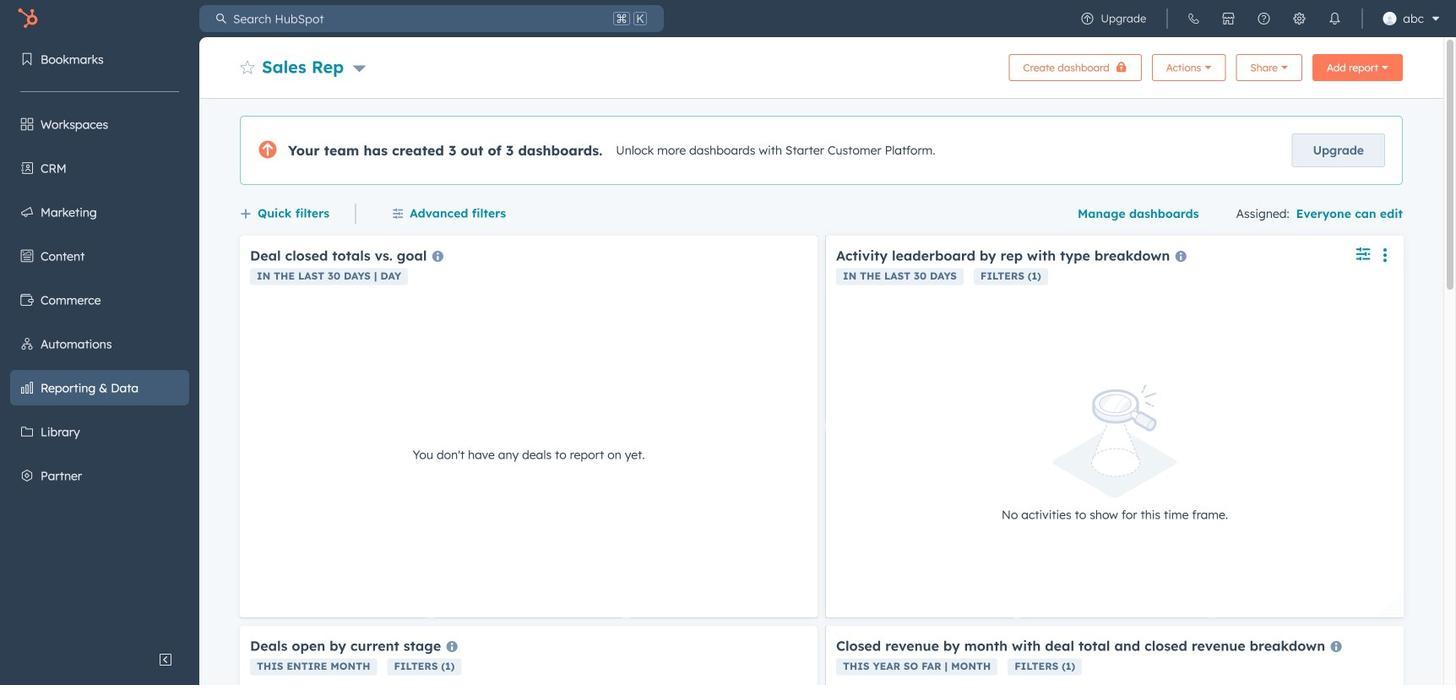 Task type: locate. For each thing, give the bounding box(es) containing it.
Search HubSpot search field
[[226, 5, 610, 32]]

1 horizontal spatial menu
[[1070, 0, 1446, 37]]

activity leaderboard by rep with type breakdown element
[[826, 236, 1404, 618]]

menu
[[1070, 0, 1446, 37], [0, 37, 199, 643]]

closed revenue by month with deal total and closed revenue breakdown element
[[826, 626, 1404, 685]]

notifications image
[[1328, 12, 1342, 25]]

settings image
[[1293, 12, 1306, 25]]

banner
[[240, 49, 1403, 81]]



Task type: describe. For each thing, give the bounding box(es) containing it.
deals open by current stage element
[[240, 626, 818, 685]]

terry turtle image
[[1383, 12, 1397, 25]]

marketplaces image
[[1222, 12, 1235, 25]]

bookmarks primary navigation item image
[[20, 52, 34, 66]]

help image
[[1257, 12, 1271, 25]]

deal closed totals vs. goal element
[[240, 236, 818, 618]]

0 horizontal spatial menu
[[0, 37, 199, 643]]



Task type: vqa. For each thing, say whether or not it's contained in the screenshot.
bottom the Calling
no



